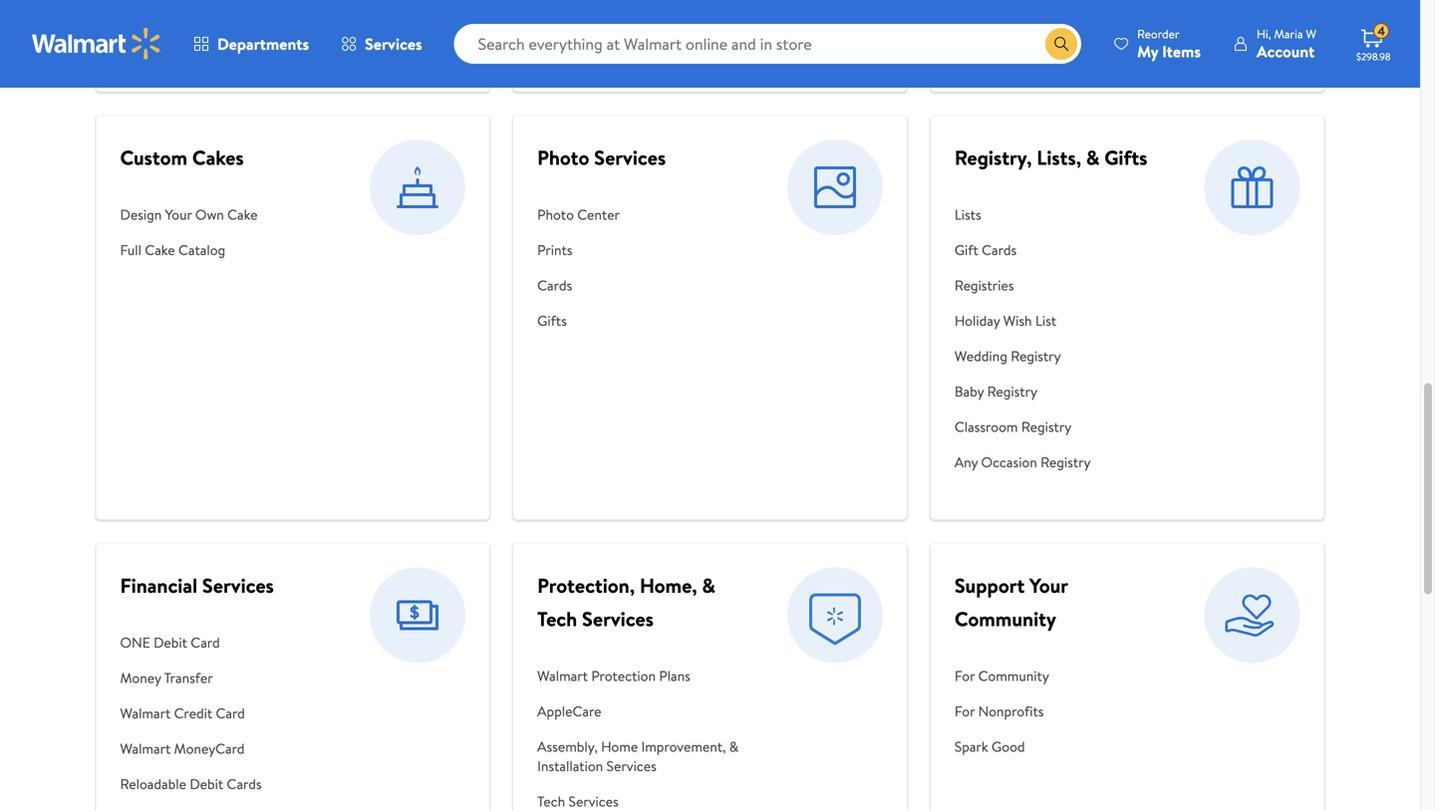 Task type: vqa. For each thing, say whether or not it's contained in the screenshot.
"One Debit" link
no



Task type: describe. For each thing, give the bounding box(es) containing it.
my
[[1137, 40, 1158, 62]]

full cake catalog link
[[120, 232, 258, 268]]

custom cakes
[[120, 144, 244, 172]]

lists link
[[955, 197, 1148, 232]]

support your community link
[[955, 572, 1068, 633]]

support your community
[[955, 572, 1068, 633]]

home
[[601, 737, 638, 757]]

prints
[[537, 240, 572, 260]]

registry, lists, & gifts link
[[955, 144, 1148, 172]]

for nonprofits
[[955, 702, 1044, 721]]

your for own
[[165, 205, 192, 224]]

financial services
[[120, 572, 274, 600]]

registry for baby registry
[[987, 382, 1037, 401]]

custom
[[120, 144, 187, 172]]

gift cards
[[955, 240, 1017, 260]]

spark good link
[[955, 729, 1161, 765]]

gifts link
[[537, 303, 666, 339]]

applecare
[[537, 702, 601, 721]]

card for walmart credit card
[[216, 704, 245, 723]]

home,
[[640, 572, 697, 600]]

photo services
[[537, 144, 666, 172]]

assembly,
[[537, 737, 598, 757]]

services inside dropdown button
[[365, 33, 422, 55]]

items
[[1162, 40, 1201, 62]]

w
[[1306, 25, 1317, 42]]

wedding
[[955, 347, 1007, 366]]

registries
[[955, 276, 1014, 295]]

assembly, home improvement, & installation services
[[537, 737, 739, 776]]

2 horizontal spatial cards
[[982, 240, 1017, 260]]

gift cards link
[[955, 232, 1148, 268]]

applecare link
[[537, 694, 743, 729]]

walmart for walmart credit card
[[120, 704, 171, 723]]

services inside assembly, home improvement, & installation services
[[606, 757, 657, 776]]

protection, home, & tech services link
[[537, 572, 716, 633]]

wedding registry
[[955, 347, 1061, 366]]

catalog
[[178, 240, 225, 260]]

reloadable debit cards
[[120, 775, 262, 794]]

1 vertical spatial community
[[978, 666, 1049, 686]]

spark good
[[955, 737, 1025, 757]]

0 horizontal spatial cards
[[227, 775, 262, 794]]

holiday wish list link
[[955, 303, 1148, 339]]

assembly, home improvement, & installation services link
[[537, 729, 743, 784]]

Search search field
[[454, 24, 1081, 64]]

any
[[955, 453, 978, 472]]

departments button
[[177, 20, 325, 68]]

debit for cards
[[190, 775, 223, 794]]

holiday wish list
[[955, 311, 1056, 331]]

debit for card
[[154, 633, 187, 652]]

one debit card
[[120, 633, 220, 652]]

reorder my items
[[1137, 25, 1201, 62]]

full
[[120, 240, 141, 260]]

walmart credit card link
[[120, 696, 274, 731]]

card for one debit card
[[191, 633, 220, 652]]

cakes
[[192, 144, 244, 172]]

any occasion registry link
[[955, 445, 1148, 480]]

1 vertical spatial cards
[[537, 276, 572, 295]]

0 horizontal spatial gifts
[[537, 311, 567, 331]]

any occasion registry
[[955, 453, 1091, 472]]

protection, home, & tech services
[[537, 572, 716, 633]]

protection,
[[537, 572, 635, 600]]

one
[[120, 633, 150, 652]]

walmart protection plans
[[537, 666, 691, 686]]

0 vertical spatial gifts
[[1104, 144, 1148, 172]]

walmart moneycard link
[[120, 731, 274, 767]]

design your own cake link
[[120, 197, 258, 232]]

gift
[[955, 240, 978, 260]]

photo for photo center
[[537, 205, 574, 224]]

financial services link
[[120, 572, 274, 600]]

cake inside 'link'
[[227, 205, 258, 224]]

$298.98
[[1356, 50, 1391, 63]]

maria
[[1274, 25, 1303, 42]]

center
[[577, 205, 620, 224]]

bill
[[1001, 25, 1019, 44]]

services inside protection, home, & tech services
[[582, 605, 654, 633]]

pay
[[955, 25, 976, 44]]

photo services link
[[537, 144, 666, 172]]

photo for photo services
[[537, 144, 589, 172]]

walmart for walmart moneycard
[[120, 739, 171, 759]]

classroom registry
[[955, 417, 1072, 437]]



Task type: locate. For each thing, give the bounding box(es) containing it.
0 vertical spatial &
[[1086, 144, 1100, 172]]

cards link
[[537, 268, 666, 303]]

list
[[1035, 311, 1056, 331]]

pay my bill
[[955, 25, 1019, 44]]

for community
[[955, 666, 1049, 686]]

0 horizontal spatial your
[[165, 205, 192, 224]]

registry, lists, & gifts
[[955, 144, 1148, 172]]

card
[[191, 633, 220, 652], [216, 704, 245, 723]]

for up spark
[[955, 702, 975, 721]]

spark
[[955, 737, 988, 757]]

support
[[955, 572, 1025, 600]]

classroom
[[955, 417, 1018, 437]]

for up for nonprofits
[[955, 666, 975, 686]]

reorder
[[1137, 25, 1180, 42]]

1 for from the top
[[955, 666, 975, 686]]

walmart image
[[32, 28, 161, 60]]

money
[[120, 668, 161, 688]]

1 vertical spatial photo
[[537, 205, 574, 224]]

registry,
[[955, 144, 1032, 172]]

gifts down cards link
[[537, 311, 567, 331]]

cards down the prints
[[537, 276, 572, 295]]

prints link
[[537, 232, 666, 268]]

own
[[195, 205, 224, 224]]

photo up photo center
[[537, 144, 589, 172]]

& for home,
[[702, 572, 716, 600]]

photo center link
[[537, 197, 666, 232]]

& inside protection, home, & tech services
[[702, 572, 716, 600]]

1 photo from the top
[[537, 144, 589, 172]]

walmart moneycard
[[120, 739, 245, 759]]

1 horizontal spatial cake
[[227, 205, 258, 224]]

credit
[[174, 704, 212, 723]]

lists,
[[1037, 144, 1081, 172]]

departments
[[217, 33, 309, 55]]

debit
[[154, 633, 187, 652], [190, 775, 223, 794]]

lists
[[955, 205, 981, 224]]

4
[[1378, 23, 1385, 40]]

for for for nonprofits
[[955, 702, 975, 721]]

2 horizontal spatial &
[[1086, 144, 1100, 172]]

1 vertical spatial debit
[[190, 775, 223, 794]]

for community link
[[955, 658, 1161, 694]]

cake right the full
[[145, 240, 175, 260]]

Walmart Site-Wide search field
[[454, 24, 1081, 64]]

1 horizontal spatial gifts
[[1104, 144, 1148, 172]]

one debit card link
[[120, 625, 274, 660]]

reloadable debit cards link
[[120, 767, 274, 802]]

your
[[165, 205, 192, 224], [1030, 572, 1068, 600]]

registry down list
[[1011, 347, 1061, 366]]

cards down moneycard
[[227, 775, 262, 794]]

2 photo from the top
[[537, 205, 574, 224]]

walmart up applecare
[[537, 666, 588, 686]]

cake right own at the top of page
[[227, 205, 258, 224]]

services button
[[325, 20, 438, 68]]

2 vertical spatial &
[[729, 737, 739, 757]]

transfer
[[164, 668, 213, 688]]

wedding registry link
[[955, 339, 1148, 374]]

your left own at the top of page
[[165, 205, 192, 224]]

your inside 'link'
[[165, 205, 192, 224]]

& right the lists,
[[1086, 144, 1100, 172]]

card up money transfer link
[[191, 633, 220, 652]]

& right home,
[[702, 572, 716, 600]]

walmart for walmart protection plans
[[537, 666, 588, 686]]

walmart protection plans link
[[537, 658, 743, 694]]

walmart credit card
[[120, 704, 245, 723]]

card right the credit
[[216, 704, 245, 723]]

baby
[[955, 382, 984, 401]]

improvement,
[[641, 737, 726, 757]]

0 horizontal spatial cake
[[145, 240, 175, 260]]

& inside assembly, home improvement, & installation services
[[729, 737, 739, 757]]

1 vertical spatial card
[[216, 704, 245, 723]]

for nonprofits link
[[955, 694, 1161, 729]]

1 vertical spatial gifts
[[537, 311, 567, 331]]

photo center
[[537, 205, 620, 224]]

0 vertical spatial photo
[[537, 144, 589, 172]]

financial
[[120, 572, 197, 600]]

registry
[[1011, 347, 1061, 366], [987, 382, 1037, 401], [1021, 417, 1072, 437], [1041, 453, 1091, 472]]

0 vertical spatial debit
[[154, 633, 187, 652]]

walmart down money
[[120, 704, 171, 723]]

walmart
[[537, 666, 588, 686], [120, 704, 171, 723], [120, 739, 171, 759]]

1 vertical spatial &
[[702, 572, 716, 600]]

custom cakes link
[[120, 144, 244, 172]]

& right improvement,
[[729, 737, 739, 757]]

baby registry link
[[955, 374, 1148, 409]]

design
[[120, 205, 162, 224]]

baby registry
[[955, 382, 1037, 401]]

2 vertical spatial cards
[[227, 775, 262, 794]]

registry up classroom registry
[[987, 382, 1037, 401]]

debit right the one
[[154, 633, 187, 652]]

&
[[1086, 144, 1100, 172], [702, 572, 716, 600], [729, 737, 739, 757]]

your for community
[[1030, 572, 1068, 600]]

1 horizontal spatial cards
[[537, 276, 572, 295]]

photo
[[537, 144, 589, 172], [537, 205, 574, 224]]

cake
[[227, 205, 258, 224], [145, 240, 175, 260]]

1 vertical spatial cake
[[145, 240, 175, 260]]

1 vertical spatial your
[[1030, 572, 1068, 600]]

debit down moneycard
[[190, 775, 223, 794]]

nonprofits
[[978, 702, 1044, 721]]

registry up the any occasion registry link on the bottom right of the page
[[1021, 417, 1072, 437]]

classroom registry link
[[955, 409, 1148, 445]]

1 vertical spatial for
[[955, 702, 975, 721]]

walmart up reloadable
[[120, 739, 171, 759]]

for
[[955, 666, 975, 686], [955, 702, 975, 721]]

0 vertical spatial card
[[191, 633, 220, 652]]

0 vertical spatial walmart
[[537, 666, 588, 686]]

1 vertical spatial walmart
[[120, 704, 171, 723]]

holiday
[[955, 311, 1000, 331]]

registry for classroom registry
[[1021, 417, 1072, 437]]

registries link
[[955, 268, 1148, 303]]

services
[[365, 33, 422, 55], [594, 144, 666, 172], [202, 572, 274, 600], [582, 605, 654, 633], [606, 757, 657, 776]]

hi,
[[1257, 25, 1271, 42]]

registry for wedding registry
[[1011, 347, 1061, 366]]

2 vertical spatial walmart
[[120, 739, 171, 759]]

design your own cake
[[120, 205, 258, 224]]

my
[[979, 25, 997, 44]]

protection
[[591, 666, 656, 686]]

0 vertical spatial for
[[955, 666, 975, 686]]

1 horizontal spatial &
[[729, 737, 739, 757]]

pay my bill link
[[955, 17, 1120, 52]]

& for lists,
[[1086, 144, 1100, 172]]

reloadable
[[120, 775, 186, 794]]

1 horizontal spatial your
[[1030, 572, 1068, 600]]

tech
[[537, 605, 577, 633]]

for for for community
[[955, 666, 975, 686]]

community up nonprofits
[[978, 666, 1049, 686]]

2 for from the top
[[955, 702, 975, 721]]

community inside support your community
[[955, 605, 1056, 633]]

0 vertical spatial cake
[[227, 205, 258, 224]]

moneycard
[[174, 739, 245, 759]]

registry down the classroom registry link
[[1041, 453, 1091, 472]]

your inside support your community
[[1030, 572, 1068, 600]]

full cake catalog
[[120, 240, 225, 260]]

photo up the prints
[[537, 205, 574, 224]]

0 horizontal spatial debit
[[154, 633, 187, 652]]

wish
[[1003, 311, 1032, 331]]

1 horizontal spatial debit
[[190, 775, 223, 794]]

money transfer link
[[120, 660, 274, 696]]

hi, maria w account
[[1257, 25, 1317, 62]]

0 vertical spatial cards
[[982, 240, 1017, 260]]

0 vertical spatial community
[[955, 605, 1056, 633]]

0 horizontal spatial &
[[702, 572, 716, 600]]

your right support
[[1030, 572, 1068, 600]]

account
[[1257, 40, 1315, 62]]

money transfer
[[120, 668, 213, 688]]

community
[[955, 605, 1056, 633], [978, 666, 1049, 686]]

gifts right the lists,
[[1104, 144, 1148, 172]]

search icon image
[[1054, 36, 1069, 52]]

community down support
[[955, 605, 1056, 633]]

0 vertical spatial your
[[165, 205, 192, 224]]

cards right the gift
[[982, 240, 1017, 260]]

good
[[992, 737, 1025, 757]]

cards
[[982, 240, 1017, 260], [537, 276, 572, 295], [227, 775, 262, 794]]



